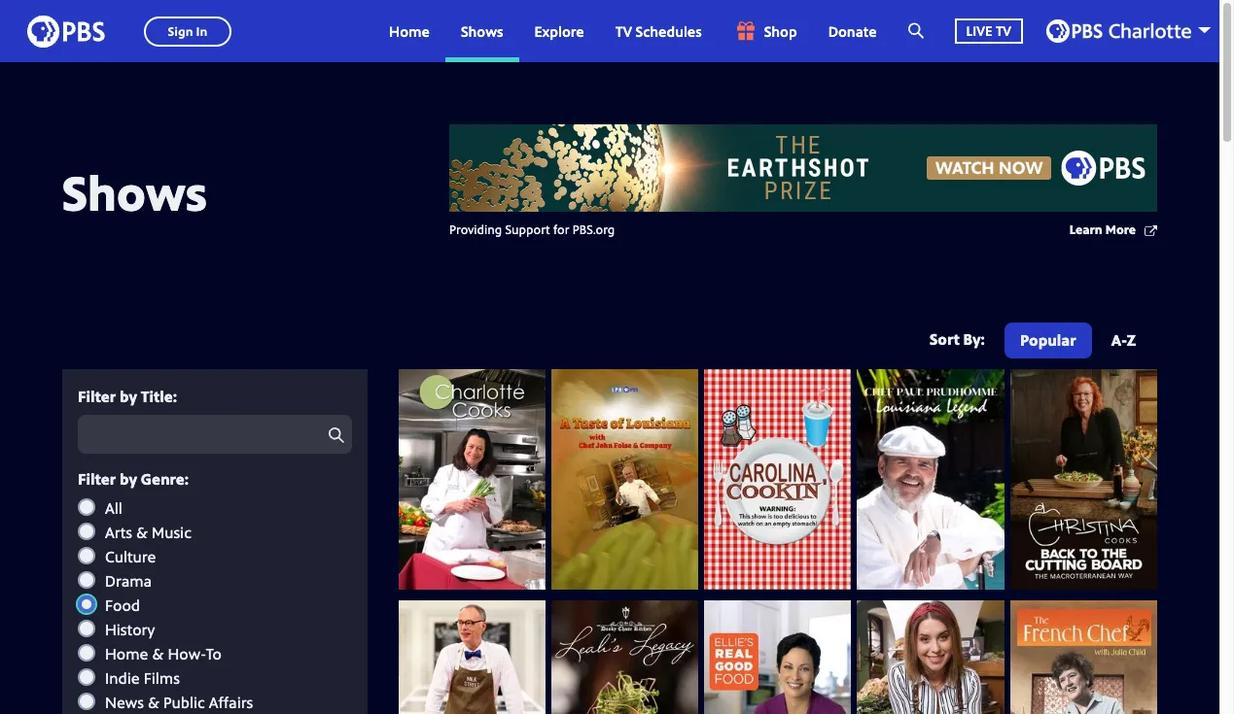 Task type: locate. For each thing, give the bounding box(es) containing it.
explore link
[[519, 0, 600, 62]]

sort
[[930, 328, 960, 350]]

by
[[120, 386, 137, 407], [120, 469, 137, 490]]

christopher kimball's milk street television image
[[398, 601, 546, 715]]

history
[[105, 619, 155, 641]]

0 vertical spatial by
[[120, 386, 137, 407]]

live tv link
[[939, 0, 1039, 62]]

chef paul prudhomme: louisiana legend image
[[857, 370, 1004, 590]]

tv
[[996, 21, 1011, 40], [615, 21, 632, 41]]

advertisement region
[[449, 124, 1157, 212]]

1 filter from the top
[[78, 386, 116, 407]]

home link
[[374, 0, 445, 62]]

the dooky chase kitchen: leah's legacy image
[[551, 601, 698, 715]]

search image
[[908, 21, 923, 40]]

title:
[[141, 386, 177, 407]]

learn more
[[1069, 221, 1136, 238]]

1 vertical spatial shows
[[62, 159, 207, 225]]

1 vertical spatial filter
[[78, 469, 116, 490]]

& up "films"
[[152, 643, 164, 665]]

1 horizontal spatial home
[[389, 21, 430, 41]]

1 horizontal spatial shows
[[461, 21, 503, 41]]

tv left schedules
[[615, 21, 632, 41]]

ellie's real good food image
[[704, 601, 851, 715]]

home
[[389, 21, 430, 41], [105, 643, 148, 665]]

by inside filter by genre: all arts & music culture drama food history home & how-to indie films news & public affairs
[[120, 469, 137, 490]]

public
[[163, 692, 205, 713]]

&
[[136, 522, 148, 543], [152, 643, 164, 665], [148, 692, 159, 713]]

0 vertical spatial filter
[[78, 386, 116, 407]]

filter inside filter by genre: all arts & music culture drama food history home & how-to indie films news & public affairs
[[78, 469, 116, 490]]

the french chef classics image
[[1010, 601, 1157, 715]]

films
[[144, 668, 180, 689]]

by up all at the left bottom of page
[[120, 469, 137, 490]]

& right arts
[[136, 522, 148, 543]]

donate
[[828, 21, 877, 41]]

0 horizontal spatial home
[[105, 643, 148, 665]]

filter up all at the left bottom of page
[[78, 469, 116, 490]]

shop
[[764, 21, 797, 41]]

filter left title:
[[78, 386, 116, 407]]

popular
[[1020, 330, 1076, 351]]

2 vertical spatial &
[[148, 692, 159, 713]]

how-
[[168, 643, 206, 665]]

arts
[[105, 522, 132, 543]]

1 horizontal spatial tv
[[996, 21, 1011, 40]]

tv schedules
[[615, 21, 702, 41]]

1 vertical spatial home
[[105, 643, 148, 665]]

food
[[105, 595, 140, 616]]

live tv
[[966, 21, 1011, 40]]

0 horizontal spatial shows
[[62, 159, 207, 225]]

schedules
[[636, 21, 702, 41]]

learn more link
[[1069, 221, 1157, 241]]

tv right live
[[996, 21, 1011, 40]]

drama
[[105, 571, 152, 592]]

home left shows link
[[389, 21, 430, 41]]

for
[[553, 221, 569, 238]]

pbs image
[[27, 9, 105, 53]]

shows
[[461, 21, 503, 41], [62, 159, 207, 225]]

2 filter from the top
[[78, 469, 116, 490]]

& down "films"
[[148, 692, 159, 713]]

providing
[[449, 221, 502, 238]]

filter for filter by title:
[[78, 386, 116, 407]]

1 vertical spatial by
[[120, 469, 137, 490]]

flavor of poland image
[[857, 601, 1004, 715]]

1 by from the top
[[120, 386, 137, 407]]

by left title:
[[120, 386, 137, 407]]

filter
[[78, 386, 116, 407], [78, 469, 116, 490]]

home down history
[[105, 643, 148, 665]]

Filter by Title: text field
[[78, 416, 352, 454]]

0 vertical spatial home
[[389, 21, 430, 41]]

2 by from the top
[[120, 469, 137, 490]]

filter by genre: all arts & music culture drama food history home & how-to indie films news & public affairs
[[78, 469, 253, 713]]

live
[[966, 21, 992, 40]]

filter for filter by genre: all arts & music culture drama food history home & how-to indie films news & public affairs
[[78, 469, 116, 490]]

more
[[1105, 221, 1136, 238]]



Task type: describe. For each thing, give the bounding box(es) containing it.
support
[[505, 221, 550, 238]]

by for title:
[[120, 386, 137, 407]]

sort by:
[[930, 328, 985, 350]]

sort by: element
[[1001, 323, 1151, 364]]

pbs charlotte image
[[1046, 19, 1191, 43]]

charlotte cooks image
[[398, 370, 546, 590]]

shows link
[[445, 0, 519, 62]]

christina cooks: back to the cutting board image
[[1010, 370, 1157, 590]]

by:
[[963, 328, 985, 350]]

0 horizontal spatial tv
[[615, 21, 632, 41]]

culture
[[105, 546, 156, 568]]

home inside filter by genre: all arts & music culture drama food history home & how-to indie films news & public affairs
[[105, 643, 148, 665]]

a-z
[[1111, 330, 1136, 351]]

news
[[105, 692, 144, 713]]

explore
[[534, 21, 584, 41]]

tv schedules link
[[600, 0, 717, 62]]

0 vertical spatial &
[[136, 522, 148, 543]]

pbs.org
[[573, 221, 615, 238]]

learn
[[1069, 221, 1102, 238]]

by for genre:
[[120, 469, 137, 490]]

providing support for pbs.org
[[449, 221, 615, 238]]

indie
[[105, 668, 140, 689]]

filter by title:
[[78, 386, 177, 407]]

0 vertical spatial shows
[[461, 21, 503, 41]]

shop link
[[717, 0, 813, 62]]

donate link
[[813, 0, 892, 62]]

music
[[152, 522, 191, 543]]

to
[[206, 643, 221, 665]]

1 vertical spatial &
[[152, 643, 164, 665]]

a-
[[1111, 330, 1127, 351]]

filter by genre: element
[[78, 498, 352, 715]]

z
[[1127, 330, 1136, 351]]

carolina cookin' image
[[704, 370, 851, 590]]

all
[[105, 498, 122, 519]]

genre:
[[141, 469, 189, 490]]

a taste of louisiana with chef john folse & co. image
[[551, 370, 698, 590]]

affairs
[[209, 692, 253, 713]]



Task type: vqa. For each thing, say whether or not it's contained in the screenshot.
Indie
yes



